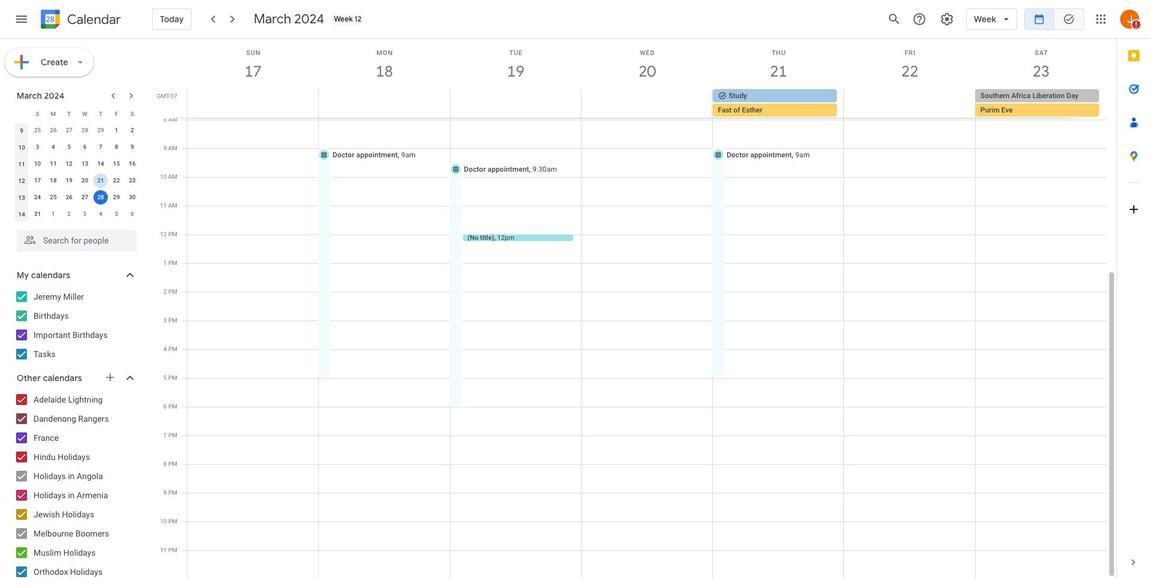 Task type: locate. For each thing, give the bounding box(es) containing it.
calendar element
[[38, 7, 121, 34]]

5 element
[[62, 140, 76, 155]]

13 element
[[78, 157, 92, 171]]

april 6 element
[[125, 207, 139, 222]]

27 element
[[78, 191, 92, 205]]

9 element
[[125, 140, 139, 155]]

cell
[[188, 89, 319, 118], [319, 89, 450, 118], [450, 89, 581, 118], [581, 89, 713, 118], [713, 89, 844, 118], [844, 89, 975, 118], [975, 89, 1106, 118], [93, 173, 109, 189], [93, 189, 109, 206]]

other calendars list
[[2, 391, 149, 580]]

25 element
[[46, 191, 60, 205]]

10 element
[[30, 157, 45, 171]]

main drawer image
[[14, 12, 29, 26]]

15 element
[[109, 157, 124, 171]]

row group
[[14, 122, 140, 223]]

february 27 element
[[62, 123, 76, 138]]

30 element
[[125, 191, 139, 205]]

heading
[[65, 12, 121, 27]]

settings menu image
[[940, 12, 954, 26]]

28, today element
[[93, 191, 108, 205]]

29 element
[[109, 191, 124, 205]]

tab list
[[1117, 39, 1150, 546]]

column header
[[14, 105, 30, 122]]

6 element
[[78, 140, 92, 155]]

1 element
[[109, 123, 124, 138]]

None search field
[[0, 225, 149, 252]]

february 28 element
[[78, 123, 92, 138]]

heading inside calendar element
[[65, 12, 121, 27]]

grid
[[153, 39, 1117, 580]]

april 2 element
[[62, 207, 76, 222]]

column header inside march 2024 grid
[[14, 105, 30, 122]]

16 element
[[125, 157, 139, 171]]

26 element
[[62, 191, 76, 205]]

21 element
[[93, 174, 108, 188]]

12 element
[[62, 157, 76, 171]]

february 26 element
[[46, 123, 60, 138]]

row
[[182, 89, 1117, 118], [14, 105, 140, 122], [14, 122, 140, 139], [14, 139, 140, 156], [14, 156, 140, 173], [14, 173, 140, 189], [14, 189, 140, 206], [14, 206, 140, 223]]

row group inside march 2024 grid
[[14, 122, 140, 223]]

april 1 element
[[46, 207, 60, 222]]

17 element
[[30, 174, 45, 188]]

my calendars list
[[2, 288, 149, 364]]

14 element
[[93, 157, 108, 171]]



Task type: describe. For each thing, give the bounding box(es) containing it.
april 3 element
[[78, 207, 92, 222]]

3 element
[[30, 140, 45, 155]]

march 2024 grid
[[11, 105, 140, 223]]

2 element
[[125, 123, 139, 138]]

7 element
[[93, 140, 108, 155]]

8 element
[[109, 140, 124, 155]]

february 25 element
[[30, 123, 45, 138]]

18 element
[[46, 174, 60, 188]]

24 element
[[30, 191, 45, 205]]

Search for people text field
[[24, 230, 129, 252]]

4 element
[[46, 140, 60, 155]]

23 element
[[125, 174, 139, 188]]

19 element
[[62, 174, 76, 188]]

20 element
[[78, 174, 92, 188]]

february 29 element
[[93, 123, 108, 138]]

31 element
[[30, 207, 45, 222]]

22 element
[[109, 174, 124, 188]]

april 5 element
[[109, 207, 124, 222]]

11 element
[[46, 157, 60, 171]]

april 4 element
[[93, 207, 108, 222]]



Task type: vqa. For each thing, say whether or not it's contained in the screenshot.
'30' element
yes



